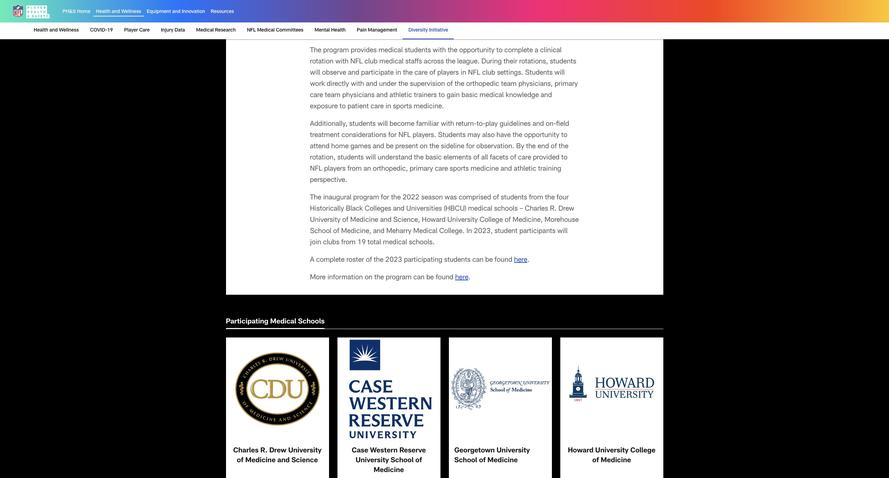 Task type: describe. For each thing, give the bounding box(es) containing it.
schools
[[494, 206, 518, 213]]

1 horizontal spatial team
[[501, 81, 517, 88]]

0 horizontal spatial found
[[436, 274, 453, 281]]

the up league.
[[448, 47, 457, 54]]

the right across
[[446, 58, 455, 66]]

1 vertical spatial medicine,
[[341, 228, 371, 235]]

field
[[556, 121, 569, 128]]

from right 'clubs'
[[341, 239, 356, 246]]

observation.
[[476, 143, 514, 150]]

2 horizontal spatial program
[[386, 274, 412, 281]]

treatment
[[310, 132, 340, 139]]

0 horizontal spatial 19
[[107, 28, 113, 33]]

care down elements
[[435, 166, 448, 173]]

nfl down provides
[[350, 58, 363, 66]]

care right patient at the left top
[[371, 103, 384, 110]]

care
[[139, 28, 150, 33]]

care down by at the right top of page
[[518, 155, 531, 162]]

and inside the nfl, nfl physicians society (nflps) and professional football athletic trainers society (pfats) are committed to increasing diversity in sports medicine. the nfl diversity in sports medicine pipeline initiative was developed to encourage medical students from diverse backgrounds to consider sports medicine careers.
[[439, 0, 451, 3]]

for inside the inaugural program for the 2022 season was comprised of students from the four historically black colleges and universities (hbcu) medical schools – charles r. drew university of medicine and science, howard university college of medicine, morehouse school of medicine, and meharry medical college. in 2023, student participants will join clubs from 19 total medical schools.
[[381, 194, 389, 201]]

0 vertical spatial can
[[472, 257, 484, 264]]

home
[[331, 143, 349, 150]]

students down games
[[337, 155, 364, 162]]

resources link
[[211, 10, 234, 14]]

player
[[124, 28, 138, 33]]

player health and safety logo image
[[11, 3, 51, 20]]

here link for more information on the program can be found
[[455, 274, 468, 281]]

the right under on the left of page
[[398, 81, 408, 88]]

and left innovation
[[172, 10, 181, 14]]

medical research
[[196, 28, 236, 33]]

1 horizontal spatial health
[[96, 10, 110, 14]]

opportunity inside the program provides medical students with the opportunity to complete a clinical rotation with nfl club medical staffs across the league. during their rotations, students will observe and participate in the care of players in nfl club settings. students will work directly with and under the supervision of the orthopedic team physicians, primary care team physicians and athletic trainers to gain basic medical knowledge and exposure to patient care in sports medicine.
[[459, 47, 495, 54]]

understand
[[378, 155, 412, 162]]

medicine inside the nfl, nfl physicians society (nflps) and professional football athletic trainers society (pfats) are committed to increasing diversity in sports medicine. the nfl diversity in sports medicine pipeline initiative was developed to encourage medical students from diverse backgrounds to consider sports medicine careers.
[[368, 19, 396, 26]]

rotations,
[[519, 58, 548, 66]]

2023
[[385, 257, 402, 264]]

on inside additionally, students will become familiar with return-to-play guidelines and on-field treatment considerations for nfl players. students may also have the opportunity to attend home games and be present on the sideline for observation. by the end of the rotation, students will understand the basic elements of all facets of care provided to nfl players from an orthopedic, primary care sports medicine and athletic training perspective.
[[420, 143, 428, 150]]

nfl medical committees link
[[244, 22, 306, 39]]

college inside howard university college of medicine
[[630, 447, 656, 455]]

participants
[[519, 228, 556, 235]]

sports down football
[[483, 7, 502, 14]]

to right provided
[[561, 155, 568, 162]]

mental
[[315, 28, 330, 33]]

gain
[[447, 92, 460, 99]]

0 vertical spatial for
[[388, 132, 397, 139]]

with up across
[[433, 47, 446, 54]]

howard university college of medicine image
[[560, 337, 663, 440]]

and down player health and safety logo
[[49, 28, 58, 33]]

the left 2023
[[374, 257, 383, 264]]

students up considerations at the left of the page
[[349, 121, 376, 128]]

staffs
[[405, 58, 422, 66]]

0 horizontal spatial wellness
[[59, 28, 79, 33]]

return-
[[456, 121, 477, 128]]

nfl up present
[[398, 132, 411, 139]]

college inside the inaugural program for the 2022 season was comprised of students from the four historically black colleges and universities (hbcu) medical schools – charles r. drew university of medicine and science, howard university college of medicine, morehouse school of medicine, and meharry medical college. in 2023, student participants will join clubs from 19 total medical schools.
[[480, 217, 503, 224]]

of inside charles r. drew university of medicine and science
[[237, 457, 243, 464]]

present
[[395, 143, 418, 150]]

and up directly
[[348, 70, 359, 77]]

the down players.
[[429, 143, 439, 150]]

the for the program provides medical students with the opportunity to complete a clinical rotation with nfl club medical staffs across the league. during their rotations, students will observe and participate in the care of players in nfl club settings. students will work directly with and under the supervision of the orthopedic team physicians, primary care team physicians and athletic trainers to gain basic medical knowledge and exposure to patient care in sports medicine.
[[310, 47, 321, 54]]

provides
[[351, 47, 377, 54]]

players.
[[413, 132, 436, 139]]

exposure
[[310, 103, 338, 110]]

the down staffs
[[403, 70, 413, 77]]

nfl down league.
[[468, 70, 480, 77]]

ph&s
[[63, 10, 76, 14]]

participating medical schools
[[226, 319, 325, 326]]

charles inside charles r. drew university of medicine and science
[[233, 447, 259, 455]]

will left become
[[378, 121, 388, 128]]

0 horizontal spatial can
[[413, 274, 425, 281]]

care up supervision
[[415, 70, 428, 77]]

pain management
[[357, 28, 397, 33]]

colleges
[[365, 206, 391, 213]]

are
[[360, 7, 369, 14]]

to left patient at the left top
[[340, 103, 346, 110]]

of inside georgetown university school of medicine
[[479, 457, 486, 464]]

initiative inside the nfl, nfl physicians society (nflps) and professional football athletic trainers society (pfats) are committed to increasing diversity in sports medicine. the nfl diversity in sports medicine pipeline initiative was developed to encourage medical students from diverse backgrounds to consider sports medicine careers.
[[424, 19, 450, 26]]

0 vertical spatial wellness
[[121, 10, 141, 14]]

nfl right research
[[247, 28, 256, 33]]

supervision
[[410, 81, 445, 88]]

provided
[[533, 155, 560, 162]]

have
[[496, 132, 511, 139]]

the right information at bottom left
[[374, 274, 384, 281]]

drew inside the inaugural program for the 2022 season was comprised of students from the four historically black colleges and universities (hbcu) medical schools – charles r. drew university of medicine and science, howard university college of medicine, morehouse school of medicine, and meharry medical college. in 2023, student participants will join clubs from 19 total medical schools.
[[559, 206, 574, 213]]

2 horizontal spatial health
[[331, 28, 346, 33]]

medical up the participate
[[379, 58, 404, 66]]

medicine inside georgetown university school of medicine
[[487, 457, 518, 464]]

season
[[421, 194, 443, 201]]

2023,
[[474, 228, 493, 235]]

football
[[492, 0, 516, 3]]

guidelines
[[500, 121, 531, 128]]

sports inside additionally, students will become familiar with return-to-play guidelines and on-field treatment considerations for nfl players. students may also have the opportunity to attend home games and be present on the sideline for observation. by the end of the rotation, students will understand the basic elements of all facets of care provided to nfl players from an orthopedic, primary care sports medicine and athletic training perspective.
[[450, 166, 469, 173]]

schools
[[298, 319, 325, 326]]

ph&s home link
[[63, 10, 90, 14]]

0 horizontal spatial on
[[365, 274, 372, 281]]

ph&s home
[[63, 10, 90, 14]]

in up become
[[386, 103, 391, 110]]

(pfats)
[[335, 7, 358, 14]]

school inside the inaugural program for the 2022 season was comprised of students from the four historically black colleges and universities (hbcu) medical schools – charles r. drew university of medicine and science, howard university college of medicine, morehouse school of medicine, and meharry medical college. in 2023, student participants will join clubs from 19 total medical schools.
[[310, 228, 331, 235]]

student
[[495, 228, 518, 235]]

0 vertical spatial .
[[527, 257, 530, 264]]

more
[[310, 274, 326, 281]]

2022
[[403, 194, 419, 201]]

player care link
[[121, 22, 152, 39]]

medical left research
[[196, 28, 214, 33]]

0 horizontal spatial .
[[468, 274, 471, 281]]

students inside the inaugural program for the 2022 season was comprised of students from the four historically black colleges and universities (hbcu) medical schools – charles r. drew university of medicine and science, howard university college of medicine, morehouse school of medicine, and meharry medical college. in 2023, student participants will join clubs from 19 total medical schools.
[[501, 194, 527, 201]]

pain
[[357, 28, 367, 33]]

and down physicians,
[[541, 92, 552, 99]]

students down "college."
[[444, 257, 471, 264]]

students up staffs
[[405, 47, 431, 54]]

students inside additionally, students will become familiar with return-to-play guidelines and on-field treatment considerations for nfl players. students may also have the opportunity to attend home games and be present on the sideline for observation. by the end of the rotation, students will understand the basic elements of all facets of care provided to nfl players from an orthopedic, primary care sports medicine and athletic training perspective.
[[438, 132, 466, 139]]

0 vertical spatial club
[[365, 58, 378, 66]]

sports down developed
[[455, 30, 474, 37]]

western
[[370, 447, 398, 455]]

under
[[379, 81, 397, 88]]

rotation,
[[310, 155, 336, 162]]

to down football
[[499, 19, 505, 26]]

knowledge
[[506, 92, 539, 99]]

1 vertical spatial be
[[485, 257, 493, 264]]

complete inside the program provides medical students with the opportunity to complete a clinical rotation with nfl club medical staffs across the league. during their rotations, students will observe and participate in the care of players in nfl club settings. students will work directly with and under the supervision of the orthopedic team physicians, primary care team physicians and athletic trainers to gain basic medical knowledge and exposure to patient care in sports medicine.
[[504, 47, 533, 54]]

the down athletic
[[536, 7, 547, 14]]

0 horizontal spatial health
[[34, 28, 48, 33]]

medical research link
[[193, 22, 239, 39]]

will up "an"
[[366, 155, 376, 162]]

1 vertical spatial for
[[466, 143, 475, 150]]

and inside charles r. drew university of medicine and science
[[277, 457, 290, 464]]

–
[[520, 206, 523, 213]]

also
[[482, 132, 495, 139]]

equipment and innovation
[[147, 10, 205, 14]]

medical inside the nfl, nfl physicians society (nflps) and professional football athletic trainers society (pfats) are committed to increasing diversity in sports medicine. the nfl diversity in sports medicine pipeline initiative was developed to encourage medical students from diverse backgrounds to consider sports medicine careers.
[[541, 19, 565, 26]]

0 vertical spatial society
[[388, 0, 411, 3]]

georgetown
[[454, 447, 495, 455]]

charles inside the inaugural program for the 2022 season was comprised of students from the four historically black colleges and universities (hbcu) medical schools – charles r. drew university of medicine and science, howard university college of medicine, morehouse school of medicine, and meharry medical college. in 2023, student participants will join clubs from 19 total medical schools.
[[525, 206, 548, 213]]

science
[[291, 457, 318, 464]]

with up observe
[[335, 58, 349, 66]]

league.
[[457, 58, 480, 66]]

participating
[[404, 257, 442, 264]]

facets
[[490, 155, 508, 162]]

trainers
[[414, 92, 437, 99]]

clinical
[[540, 47, 562, 54]]

medical down backgrounds
[[379, 47, 403, 54]]

program inside the program provides medical students with the opportunity to complete a clinical rotation with nfl club medical staffs across the league. during their rotations, students will observe and participate in the care of players in nfl club settings. students will work directly with and under the supervision of the orthopedic team physicians, primary care team physicians and athletic trainers to gain basic medical knowledge and exposure to patient care in sports medicine.
[[323, 47, 349, 54]]

1 horizontal spatial club
[[482, 70, 495, 77]]

home
[[77, 10, 90, 14]]

and up the 'science,'
[[393, 206, 404, 213]]

case western reserve university school of medicine
[[352, 447, 426, 474]]

familiar
[[416, 121, 439, 128]]

physicians
[[354, 0, 386, 3]]

1 horizontal spatial medicine,
[[513, 217, 543, 224]]

students inside the nfl, nfl physicians society (nflps) and professional football athletic trainers society (pfats) are committed to increasing diversity in sports medicine. the nfl diversity in sports medicine pipeline initiative was developed to encourage medical students from diverse backgrounds to consider sports medicine careers.
[[310, 30, 336, 37]]

school inside georgetown university school of medicine
[[454, 457, 477, 464]]

was inside the inaugural program for the 2022 season was comprised of students from the four historically black colleges and universities (hbcu) medical schools – charles r. drew university of medicine and science, howard university college of medicine, morehouse school of medicine, and meharry medical college. in 2023, student participants will join clubs from 19 total medical schools.
[[445, 194, 457, 201]]

1 horizontal spatial be
[[426, 274, 434, 281]]

patient
[[348, 103, 369, 110]]

management
[[368, 28, 397, 33]]

the right end
[[559, 143, 568, 150]]

careers.
[[506, 30, 531, 37]]

sideline
[[441, 143, 464, 150]]

1 vertical spatial health and wellness link
[[34, 22, 82, 39]]

medical inside the inaugural program for the 2022 season was comprised of students from the four historically black colleges and universities (hbcu) medical schools – charles r. drew university of medicine and science, howard university college of medicine, morehouse school of medicine, and meharry medical college. in 2023, student participants will join clubs from 19 total medical schools.
[[413, 228, 437, 235]]

and right games
[[373, 143, 384, 150]]

athletic inside additionally, students will become familiar with return-to-play guidelines and on-field treatment considerations for nfl players. students may also have the opportunity to attend home games and be present on the sideline for observation. by the end of the rotation, students will understand the basic elements of all facets of care provided to nfl players from an orthopedic, primary care sports medicine and athletic training perspective.
[[514, 166, 536, 173]]

diverse
[[354, 30, 376, 37]]

university inside howard university college of medicine
[[595, 447, 629, 455]]

0 vertical spatial here
[[514, 257, 527, 264]]

and left on-
[[533, 121, 544, 128]]

(nflps)
[[413, 0, 438, 3]]

1 vertical spatial initiative
[[429, 28, 448, 33]]

from inside the nfl, nfl physicians society (nflps) and professional football athletic trainers society (pfats) are committed to increasing diversity in sports medicine. the nfl diversity in sports medicine pipeline initiative was developed to encourage medical students from diverse backgrounds to consider sports medicine careers.
[[338, 30, 352, 37]]

elements
[[444, 155, 472, 162]]

physicians,
[[518, 81, 553, 88]]

basic inside the program provides medical students with the opportunity to complete a clinical rotation with nfl club medical staffs across the league. during their rotations, students will observe and participate in the care of players in nfl club settings. students will work directly with and under the supervision of the orthopedic team physicians, primary care team physicians and athletic trainers to gain basic medical knowledge and exposure to patient care in sports medicine.
[[462, 92, 478, 99]]

nfl medical committees
[[247, 28, 303, 33]]

1 vertical spatial diversity
[[408, 28, 428, 33]]

to up during at the right of page
[[496, 47, 503, 54]]

games
[[351, 143, 371, 150]]

medical left schools
[[270, 319, 296, 326]]

from left four
[[529, 194, 543, 201]]

medicine inside additionally, students will become familiar with return-to-play guidelines and on-field treatment considerations for nfl players. students may also have the opportunity to attend home games and be present on the sideline for observation. by the end of the rotation, students will understand the basic elements of all facets of care provided to nfl players from an orthopedic, primary care sports medicine and athletic training perspective.
[[471, 166, 499, 173]]

will up work
[[310, 70, 320, 77]]

the left four
[[545, 194, 555, 201]]

data
[[175, 28, 185, 33]]

science,
[[393, 217, 420, 224]]

considerations
[[341, 132, 386, 139]]

university inside georgetown university school of medicine
[[497, 447, 530, 455]]



Task type: locate. For each thing, give the bounding box(es) containing it.
0 vertical spatial health and wellness
[[96, 10, 141, 14]]

basic down the sideline
[[426, 155, 442, 162]]

historically
[[310, 206, 344, 213]]

0 horizontal spatial athletic
[[390, 92, 412, 99]]

1 horizontal spatial health and wellness
[[96, 10, 141, 14]]

19 inside the inaugural program for the 2022 season was comprised of students from the four historically black colleges and universities (hbcu) medical schools – charles r. drew university of medicine and science, howard university college of medicine, morehouse school of medicine, and meharry medical college. in 2023, student participants will join clubs from 19 total medical schools.
[[357, 239, 366, 246]]

health and wellness link down ph&s
[[34, 22, 82, 39]]

0 vertical spatial 19
[[107, 28, 113, 33]]

and down facets
[[501, 166, 512, 173]]

and down under on the left of page
[[376, 92, 388, 99]]

care
[[415, 70, 428, 77], [310, 92, 323, 99], [371, 103, 384, 110], [518, 155, 531, 162], [435, 166, 448, 173]]

initiative down increasing
[[429, 28, 448, 33]]

basic inside additionally, students will become familiar with return-to-play guidelines and on-field treatment considerations for nfl players. students may also have the opportunity to attend home games and be present on the sideline for observation. by the end of the rotation, students will understand the basic elements of all facets of care provided to nfl players from an orthopedic, primary care sports medicine and athletic training perspective.
[[426, 155, 442, 162]]

with up physicians
[[351, 81, 364, 88]]

2 vertical spatial program
[[386, 274, 412, 281]]

with
[[433, 47, 446, 54], [335, 58, 349, 66], [351, 81, 364, 88], [441, 121, 454, 128]]

1 vertical spatial primary
[[410, 166, 433, 173]]

complete
[[504, 47, 533, 54], [316, 257, 345, 264]]

0 vertical spatial college
[[480, 217, 503, 224]]

the for the inaugural program for the 2022 season was comprised of students from the four historically black colleges and universities (hbcu) medical schools – charles r. drew university of medicine and science, howard university college of medicine, morehouse school of medicine, and meharry medical college. in 2023, student participants will join clubs from 19 total medical schools.
[[310, 194, 321, 201]]

consider
[[427, 30, 453, 37]]

of inside howard university college of medicine
[[592, 457, 599, 464]]

complete down 'clubs'
[[316, 257, 345, 264]]

nfl down rotation,
[[310, 166, 322, 173]]

0 vertical spatial charles
[[525, 206, 548, 213]]

the up historically
[[310, 194, 321, 201]]

players inside the program provides medical students with the opportunity to complete a clinical rotation with nfl club medical staffs across the league. during their rotations, students will observe and participate in the care of players in nfl club settings. students will work directly with and under the supervision of the orthopedic team physicians, primary care team physicians and athletic trainers to gain basic medical knowledge and exposure to patient care in sports medicine.
[[437, 70, 459, 77]]

by
[[516, 143, 524, 150]]

for down may
[[466, 143, 475, 150]]

can down 2023,
[[472, 257, 484, 264]]

players inside additionally, students will become familiar with return-to-play guidelines and on-field treatment considerations for nfl players. students may also have the opportunity to attend home games and be present on the sideline for observation. by the end of the rotation, students will understand the basic elements of all facets of care provided to nfl players from an orthopedic, primary care sports medicine and athletic training perspective.
[[324, 166, 346, 173]]

case
[[352, 447, 368, 455]]

0 horizontal spatial primary
[[410, 166, 433, 173]]

1 vertical spatial r.
[[260, 447, 268, 455]]

banner
[[0, 0, 889, 39]]

can
[[472, 257, 484, 264], [413, 274, 425, 281]]

covid-
[[90, 28, 107, 33]]

medical down the comprised
[[468, 206, 492, 213]]

0 horizontal spatial society
[[310, 7, 333, 14]]

be
[[386, 143, 394, 150], [485, 257, 493, 264], [426, 274, 434, 281]]

0 vertical spatial health and wellness link
[[96, 10, 141, 14]]

may
[[467, 132, 480, 139]]

0 horizontal spatial complete
[[316, 257, 345, 264]]

university inside charles r. drew university of medicine and science
[[288, 447, 322, 455]]

participate
[[361, 70, 394, 77]]

medical down meharry
[[383, 239, 407, 246]]

players down across
[[437, 70, 459, 77]]

from left "an"
[[347, 166, 362, 173]]

0 vertical spatial athletic
[[390, 92, 412, 99]]

universities
[[406, 206, 442, 213]]

0 vertical spatial complete
[[504, 47, 533, 54]]

clubs
[[323, 239, 339, 246]]

0 horizontal spatial r.
[[260, 447, 268, 455]]

0 vertical spatial found
[[495, 257, 512, 264]]

2 vertical spatial be
[[426, 274, 434, 281]]

become
[[390, 121, 414, 128]]

end
[[538, 143, 549, 150]]

medicine inside howard university college of medicine
[[601, 457, 631, 464]]

health and wellness up the player
[[96, 10, 141, 14]]

and down the participate
[[366, 81, 377, 88]]

trainers
[[543, 0, 567, 3]]

1 horizontal spatial on
[[420, 143, 428, 150]]

play
[[485, 121, 498, 128]]

covid-19
[[90, 28, 113, 33]]

1 horizontal spatial health and wellness link
[[96, 10, 141, 14]]

1 horizontal spatial 19
[[357, 239, 366, 246]]

team
[[501, 81, 517, 88], [325, 92, 340, 99]]

resources
[[211, 10, 234, 14]]

team down directly
[[325, 92, 340, 99]]

a
[[535, 47, 538, 54]]

0 vertical spatial here link
[[514, 257, 527, 264]]

0 vertical spatial players
[[437, 70, 459, 77]]

1 vertical spatial athletic
[[514, 166, 536, 173]]

across
[[424, 58, 444, 66]]

to down the pipeline
[[419, 30, 425, 37]]

health and wellness down ph&s
[[34, 28, 79, 33]]

on-
[[546, 121, 556, 128]]

nfl down trainers
[[549, 7, 561, 14]]

charles r. drew university of medicine and science image
[[226, 337, 329, 440]]

wellness
[[121, 10, 141, 14], [59, 28, 79, 33]]

additionally,
[[310, 121, 348, 128]]

from inside additionally, students will become familiar with return-to-play guidelines and on-field treatment considerations for nfl players. students may also have the opportunity to attend home games and be present on the sideline for observation. by the end of the rotation, students will understand the basic elements of all facets of care provided to nfl players from an orthopedic, primary care sports medicine and athletic training perspective.
[[347, 166, 362, 173]]

be down participating on the left
[[426, 274, 434, 281]]

19 left total
[[357, 239, 366, 246]]

1 vertical spatial here
[[455, 274, 468, 281]]

athletic inside the program provides medical students with the opportunity to complete a clinical rotation with nfl club medical staffs across the league. during their rotations, students will observe and participate in the care of players in nfl club settings. students will work directly with and under the supervision of the orthopedic team physicians, primary care team physicians and athletic trainers to gain basic medical knowledge and exposure to patient care in sports medicine.
[[390, 92, 412, 99]]

developed
[[466, 19, 497, 26]]

all
[[481, 155, 488, 162]]

program inside the inaugural program for the 2022 season was comprised of students from the four historically black colleges and universities (hbcu) medical schools – charles r. drew university of medicine and science, howard university college of medicine, morehouse school of medicine, and meharry medical college. in 2023, student participants will join clubs from 19 total medical schools.
[[353, 194, 379, 201]]

1 vertical spatial charles
[[233, 447, 259, 455]]

and up covid-19 link
[[112, 10, 120, 14]]

the left nfl,
[[310, 0, 321, 3]]

1 vertical spatial found
[[436, 274, 453, 281]]

georgetown university school of medicine image
[[449, 337, 552, 440]]

medicine down developed
[[476, 30, 504, 37]]

diversity initiative link
[[406, 22, 451, 39]]

club up the participate
[[365, 58, 378, 66]]

0 horizontal spatial players
[[324, 166, 346, 173]]

committees
[[276, 28, 303, 33]]

and up increasing
[[439, 0, 451, 3]]

sports
[[483, 7, 502, 14], [455, 30, 474, 37], [393, 103, 412, 110], [450, 166, 469, 173]]

0 vertical spatial basic
[[462, 92, 478, 99]]

the right by at the right top of page
[[526, 143, 536, 150]]

the left "2022"
[[391, 194, 401, 201]]

for down become
[[388, 132, 397, 139]]

from down sports
[[338, 30, 352, 37]]

1 vertical spatial program
[[353, 194, 379, 201]]

team down settings. at the right of page
[[501, 81, 517, 88]]

0 horizontal spatial opportunity
[[459, 47, 495, 54]]

the inside the inaugural program for the 2022 season was comprised of students from the four historically black colleges and universities (hbcu) medical schools – charles r. drew university of medicine and science, howard university college of medicine, morehouse school of medicine, and meharry medical college. in 2023, student participants will join clubs from 19 total medical schools.
[[310, 194, 321, 201]]

university inside case western reserve university school of medicine
[[356, 457, 389, 464]]

opportunity inside additionally, students will become familiar with return-to-play guidelines and on-field treatment considerations for nfl players. students may also have the opportunity to attend home games and be present on the sideline for observation. by the end of the rotation, students will understand the basic elements of all facets of care provided to nfl players from an orthopedic, primary care sports medicine and athletic training perspective.
[[524, 132, 559, 139]]

to left gain
[[439, 92, 445, 99]]

committed
[[371, 7, 405, 14]]

health right mental
[[331, 28, 346, 33]]

found
[[495, 257, 512, 264], [436, 274, 453, 281]]

will down clinical
[[554, 70, 565, 77]]

health
[[96, 10, 110, 14], [34, 28, 48, 33], [331, 28, 346, 33]]

society up committed
[[388, 0, 411, 3]]

primary inside the program provides medical students with the opportunity to complete a clinical rotation with nfl club medical staffs across the league. during their rotations, students will observe and participate in the care of players in nfl club settings. students will work directly with and under the supervision of the orthopedic team physicians, primary care team physicians and athletic trainers to gain basic medical knowledge and exposure to patient care in sports medicine.
[[555, 81, 578, 88]]

the for the nfl, nfl physicians society (nflps) and professional football athletic trainers society (pfats) are committed to increasing diversity in sports medicine. the nfl diversity in sports medicine pipeline initiative was developed to encourage medical students from diverse backgrounds to consider sports medicine careers.
[[310, 0, 321, 3]]

1 horizontal spatial wellness
[[121, 10, 141, 14]]

.
[[527, 257, 530, 264], [468, 274, 471, 281]]

0 horizontal spatial howard
[[422, 217, 446, 224]]

students up physicians,
[[525, 70, 553, 77]]

a
[[310, 257, 314, 264]]

0 horizontal spatial basic
[[426, 155, 442, 162]]

of
[[429, 70, 436, 77], [447, 81, 453, 88], [551, 143, 557, 150], [473, 155, 479, 162], [510, 155, 516, 162], [493, 194, 499, 201], [342, 217, 348, 224], [505, 217, 511, 224], [333, 228, 339, 235], [366, 257, 372, 264], [237, 457, 243, 464], [415, 457, 422, 464], [479, 457, 486, 464], [592, 457, 599, 464]]

sports down elements
[[450, 166, 469, 173]]

the inside the program provides medical students with the opportunity to complete a clinical rotation with nfl club medical staffs across the league. during their rotations, students will observe and participate in the care of players in nfl club settings. students will work directly with and under the supervision of the orthopedic team physicians, primary care team physicians and athletic trainers to gain basic medical knowledge and exposure to patient care in sports medicine.
[[310, 47, 321, 54]]

primary
[[555, 81, 578, 88], [410, 166, 433, 173]]

will inside the inaugural program for the 2022 season was comprised of students from the four historically black colleges and universities (hbcu) medical schools – charles r. drew university of medicine and science, howard university college of medicine, morehouse school of medicine, and meharry medical college. in 2023, student participants will join clubs from 19 total medical schools.
[[557, 228, 568, 235]]

diversity
[[448, 7, 473, 14]]

0 vertical spatial medicine,
[[513, 217, 543, 224]]

in up under on the left of page
[[396, 70, 401, 77]]

19
[[107, 28, 113, 33], [357, 239, 366, 246]]

school up join
[[310, 228, 331, 235]]

an
[[364, 166, 371, 173]]

the inaugural program for the 2022 season was comprised of students from the four historically black colleges and universities (hbcu) medical schools – charles r. drew university of medicine and science, howard university college of medicine, morehouse school of medicine, and meharry medical college. in 2023, student participants will join clubs from 19 total medical schools.
[[310, 194, 579, 246]]

medicine. inside the program provides medical students with the opportunity to complete a clinical rotation with nfl club medical staffs across the league. during their rotations, students will observe and participate in the care of players in nfl club settings. students will work directly with and under the supervision of the orthopedic team physicians, primary care team physicians and athletic trainers to gain basic medical knowledge and exposure to patient care in sports medicine.
[[414, 103, 444, 110]]

their
[[504, 58, 517, 66]]

1 horizontal spatial here
[[514, 257, 527, 264]]

nfl up (pfats)
[[339, 0, 352, 3]]

19 left the player
[[107, 28, 113, 33]]

1 vertical spatial society
[[310, 7, 333, 14]]

schools.
[[409, 239, 435, 246]]

society
[[388, 0, 411, 3], [310, 7, 333, 14]]

pipeline
[[398, 19, 422, 26]]

diversity down the pipeline
[[408, 28, 428, 33]]

reserve
[[399, 447, 426, 455]]

to down field
[[561, 132, 567, 139]]

howard inside howard university college of medicine
[[568, 447, 593, 455]]

students down clinical
[[550, 58, 576, 66]]

1 horizontal spatial complete
[[504, 47, 533, 54]]

a complete roster of the 2023 participating students can be found here .
[[310, 257, 531, 264]]

howard university college of medicine
[[568, 447, 656, 464]]

morehouse
[[545, 217, 579, 224]]

howard inside the inaugural program for the 2022 season was comprised of students from the four historically black colleges and universities (hbcu) medical schools – charles r. drew university of medicine and science, howard university college of medicine, morehouse school of medicine, and meharry medical college. in 2023, student participants will join clubs from 19 total medical schools.
[[422, 217, 446, 224]]

health and wellness
[[96, 10, 141, 14], [34, 28, 79, 33]]

was inside the nfl, nfl physicians society (nflps) and professional football athletic trainers society (pfats) are committed to increasing diversity in sports medicine. the nfl diversity in sports medicine pipeline initiative was developed to encourage medical students from diverse backgrounds to consider sports medicine careers.
[[452, 19, 464, 26]]

1 vertical spatial players
[[324, 166, 346, 173]]

0 horizontal spatial school
[[310, 228, 331, 235]]

students up rotation
[[310, 30, 336, 37]]

0 vertical spatial on
[[420, 143, 428, 150]]

1 vertical spatial medicine
[[471, 166, 499, 173]]

pain management link
[[354, 22, 400, 39]]

case western reserve university school of medicine image
[[337, 337, 440, 440]]

for
[[388, 132, 397, 139], [466, 143, 475, 150], [381, 194, 389, 201]]

can down 'a complete roster of the 2023 participating students can be found here .' on the bottom of the page
[[413, 274, 425, 281]]

medical down orthopedic
[[480, 92, 504, 99]]

medicine. inside the nfl, nfl physicians society (nflps) and professional football athletic trainers society (pfats) are committed to increasing diversity in sports medicine. the nfl diversity in sports medicine pipeline initiative was developed to encourage medical students from diverse backgrounds to consider sports medicine careers.
[[503, 7, 534, 14]]

in down the professional
[[475, 7, 481, 14]]

1 horizontal spatial program
[[353, 194, 379, 201]]

research
[[215, 28, 236, 33]]

0 vertical spatial students
[[525, 70, 553, 77]]

1 horizontal spatial can
[[472, 257, 484, 264]]

in
[[466, 228, 472, 235]]

be inside additionally, students will become familiar with return-to-play guidelines and on-field treatment considerations for nfl players. students may also have the opportunity to attend home games and be present on the sideline for observation. by the end of the rotation, students will understand the basic elements of all facets of care provided to nfl players from an orthopedic, primary care sports medicine and athletic training perspective.
[[386, 143, 394, 150]]

1 horizontal spatial primary
[[555, 81, 578, 88]]

medicine inside case western reserve university school of medicine
[[374, 467, 404, 474]]

rotation
[[310, 58, 334, 66]]

medicine inside charles r. drew university of medicine and science
[[245, 457, 276, 464]]

care down work
[[310, 92, 323, 99]]

0 vertical spatial medicine
[[476, 30, 504, 37]]

medical inside nfl medical committees link
[[257, 28, 275, 33]]

school inside case western reserve university school of medicine
[[391, 457, 414, 464]]

opportunity
[[459, 47, 495, 54], [524, 132, 559, 139]]

and left science
[[277, 457, 290, 464]]

on right information at bottom left
[[365, 274, 372, 281]]

health down player health and safety logo
[[34, 28, 48, 33]]

0 vertical spatial program
[[323, 47, 349, 54]]

athletic
[[518, 0, 541, 3]]

0 horizontal spatial medicine,
[[341, 228, 371, 235]]

1 horizontal spatial players
[[437, 70, 459, 77]]

0 vertical spatial diversity
[[310, 19, 337, 26]]

attend
[[310, 143, 329, 150]]

training
[[538, 166, 561, 173]]

1 vertical spatial medicine.
[[414, 103, 444, 110]]

athletic down by at the right top of page
[[514, 166, 536, 173]]

medicine, down –
[[513, 217, 543, 224]]

school down georgetown
[[454, 457, 477, 464]]

drew
[[559, 206, 574, 213], [269, 447, 286, 455]]

covid-19 link
[[87, 22, 116, 39]]

program
[[323, 47, 349, 54], [353, 194, 379, 201], [386, 274, 412, 281]]

information
[[327, 274, 363, 281]]

here
[[514, 257, 527, 264], [455, 274, 468, 281]]

0 vertical spatial opportunity
[[459, 47, 495, 54]]

students inside the program provides medical students with the opportunity to complete a clinical rotation with nfl club medical staffs across the league. during their rotations, students will observe and participate in the care of players in nfl club settings. students will work directly with and under the supervision of the orthopedic team physicians, primary care team physicians and athletic trainers to gain basic medical knowledge and exposure to patient care in sports medicine.
[[525, 70, 553, 77]]

to up the pipeline
[[406, 7, 413, 14]]

be up understand
[[386, 143, 394, 150]]

0 vertical spatial drew
[[559, 206, 574, 213]]

howard
[[422, 217, 446, 224], [568, 447, 593, 455]]

medical left committees
[[257, 28, 275, 33]]

to-
[[477, 121, 485, 128]]

initiative up consider
[[424, 19, 450, 26]]

0 horizontal spatial students
[[438, 132, 466, 139]]

0 horizontal spatial diversity
[[310, 19, 337, 26]]

club down during at the right of page
[[482, 70, 495, 77]]

medicine inside the nfl, nfl physicians society (nflps) and professional football athletic trainers society (pfats) are committed to increasing diversity in sports medicine. the nfl diversity in sports medicine pipeline initiative was developed to encourage medical students from diverse backgrounds to consider sports medicine careers.
[[476, 30, 504, 37]]

of inside case western reserve university school of medicine
[[415, 457, 422, 464]]

diversity up mental
[[310, 19, 337, 26]]

0 horizontal spatial health and wellness
[[34, 28, 79, 33]]

1 vertical spatial college
[[630, 447, 656, 455]]

opportunity up end
[[524, 132, 559, 139]]

health up covid-19
[[96, 10, 110, 14]]

and up total
[[373, 228, 384, 235]]

the down the guidelines
[[513, 132, 522, 139]]

1 vertical spatial was
[[445, 194, 457, 201]]

1 horizontal spatial opportunity
[[524, 132, 559, 139]]

0 horizontal spatial program
[[323, 47, 349, 54]]

the up gain
[[455, 81, 464, 88]]

the program provides medical students with the opportunity to complete a clinical rotation with nfl club medical staffs across the league. during their rotations, students will observe and participate in the care of players in nfl club settings. students will work directly with and under the supervision of the orthopedic team physicians, primary care team physicians and athletic trainers to gain basic medical knowledge and exposure to patient care in sports medicine.
[[310, 47, 578, 110]]

the
[[310, 0, 321, 3], [536, 7, 547, 14], [310, 47, 321, 54], [310, 194, 321, 201]]

with inside additionally, students will become familiar with return-to-play guidelines and on-field treatment considerations for nfl players. students may also have the opportunity to attend home games and be present on the sideline for observation. by the end of the rotation, students will understand the basic elements of all facets of care provided to nfl players from an orthopedic, primary care sports medicine and athletic training perspective.
[[441, 121, 454, 128]]

university
[[310, 217, 340, 224], [447, 217, 478, 224], [288, 447, 322, 455], [497, 447, 530, 455], [595, 447, 629, 455], [356, 457, 389, 464]]

2 horizontal spatial be
[[485, 257, 493, 264]]

here link for a complete roster of the 2023 participating students can be found
[[514, 257, 527, 264]]

sports inside the program provides medical students with the opportunity to complete a clinical rotation with nfl club medical staffs across the league. during their rotations, students will observe and participate in the care of players in nfl club settings. students will work directly with and under the supervision of the orthopedic team physicians, primary care team physicians and athletic trainers to gain basic medical knowledge and exposure to patient care in sports medicine.
[[393, 103, 412, 110]]

injury data
[[161, 28, 185, 33]]

0 vertical spatial primary
[[555, 81, 578, 88]]

1 vertical spatial wellness
[[59, 28, 79, 33]]

join
[[310, 239, 321, 246]]

1 vertical spatial .
[[468, 274, 471, 281]]

inaugural
[[323, 194, 351, 201]]

0 horizontal spatial drew
[[269, 447, 286, 455]]

0 vertical spatial team
[[501, 81, 517, 88]]

banner containing ph&s home
[[0, 0, 889, 39]]

1 horizontal spatial r.
[[550, 206, 557, 213]]

medicine.
[[503, 7, 534, 14], [414, 103, 444, 110]]

medicine
[[476, 30, 504, 37], [471, 166, 499, 173]]

0 horizontal spatial team
[[325, 92, 340, 99]]

the down present
[[414, 155, 424, 162]]

r. inside charles r. drew university of medicine and science
[[260, 447, 268, 455]]

2 vertical spatial for
[[381, 194, 389, 201]]

1 vertical spatial team
[[325, 92, 340, 99]]

the up rotation
[[310, 47, 321, 54]]

1 horizontal spatial basic
[[462, 92, 478, 99]]

in down league.
[[461, 70, 466, 77]]

1 horizontal spatial athletic
[[514, 166, 536, 173]]

will
[[310, 70, 320, 77], [554, 70, 565, 77], [378, 121, 388, 128], [366, 155, 376, 162], [557, 228, 568, 235]]

1 horizontal spatial charles
[[525, 206, 548, 213]]

professional
[[452, 0, 490, 3]]

diversity inside the nfl, nfl physicians society (nflps) and professional football athletic trainers society (pfats) are committed to increasing diversity in sports medicine. the nfl diversity in sports medicine pipeline initiative was developed to encourage medical students from diverse backgrounds to consider sports medicine careers.
[[310, 19, 337, 26]]

in down (pfats)
[[338, 19, 344, 26]]

was down the 'diversity'
[[452, 19, 464, 26]]

players
[[437, 70, 459, 77], [324, 166, 346, 173]]

0 vertical spatial initiative
[[424, 19, 450, 26]]

1 vertical spatial complete
[[316, 257, 345, 264]]

medicine inside the inaugural program for the 2022 season was comprised of students from the four historically black colleges and universities (hbcu) medical schools – charles r. drew university of medicine and science, howard university college of medicine, morehouse school of medicine, and meharry medical college. in 2023, student participants will join clubs from 19 total medical schools.
[[350, 217, 378, 224]]

opportunity up league.
[[459, 47, 495, 54]]

the
[[448, 47, 457, 54], [446, 58, 455, 66], [403, 70, 413, 77], [398, 81, 408, 88], [455, 81, 464, 88], [513, 132, 522, 139], [429, 143, 439, 150], [526, 143, 536, 150], [559, 143, 568, 150], [414, 155, 424, 162], [391, 194, 401, 201], [545, 194, 555, 201], [374, 257, 383, 264], [374, 274, 384, 281]]

georgetown university school of medicine
[[454, 447, 530, 464]]

1 vertical spatial basic
[[426, 155, 442, 162]]

2 horizontal spatial school
[[454, 457, 477, 464]]

total
[[368, 239, 381, 246]]

was up (hbcu)
[[445, 194, 457, 201]]

primary inside additionally, students will become familiar with return-to-play guidelines and on-field treatment considerations for nfl players. students may also have the opportunity to attend home games and be present on the sideline for observation. by the end of the rotation, students will understand the basic elements of all facets of care provided to nfl players from an orthopedic, primary care sports medicine and athletic training perspective.
[[410, 166, 433, 173]]

and down colleges
[[380, 217, 391, 224]]

0 vertical spatial howard
[[422, 217, 446, 224]]

0 vertical spatial medicine.
[[503, 7, 534, 14]]

drew inside charles r. drew university of medicine and science
[[269, 447, 286, 455]]

r. inside the inaugural program for the 2022 season was comprised of students from the four historically black colleges and universities (hbcu) medical schools – charles r. drew university of medicine and science, howard university college of medicine, morehouse school of medicine, and meharry medical college. in 2023, student participants will join clubs from 19 total medical schools.
[[550, 206, 557, 213]]

meharry
[[386, 228, 411, 235]]

society down nfl,
[[310, 7, 333, 14]]

injury data link
[[158, 22, 188, 39]]



Task type: vqa. For each thing, say whether or not it's contained in the screenshot.
4th NFC from the right
no



